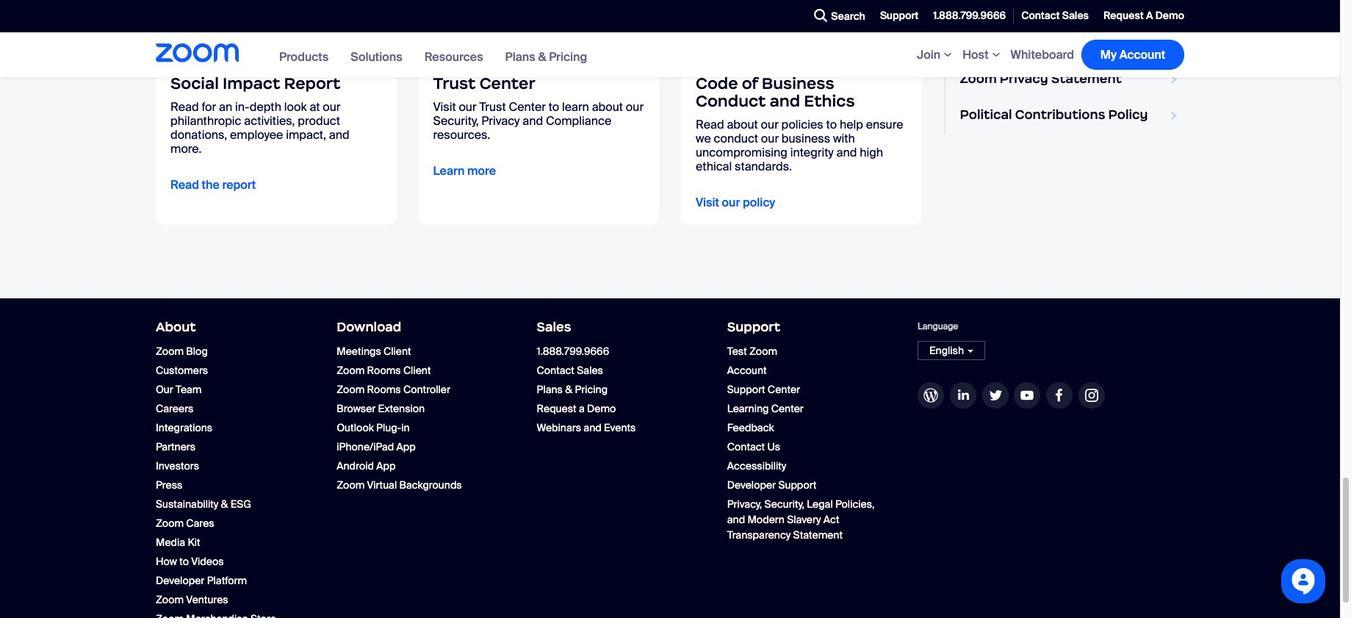 Task type: locate. For each thing, give the bounding box(es) containing it.
1 vertical spatial contact
[[537, 364, 575, 377]]

browser
[[337, 402, 376, 415]]

contact sales link up whiteboard
[[1014, 0, 1096, 32]]

privacy,
[[727, 497, 762, 511]]

plans & pricing link
[[505, 49, 587, 65], [537, 383, 608, 396]]

host
[[963, 47, 989, 63]]

conduct
[[696, 91, 766, 111]]

contact inside "test zoom account support center learning center feedback contact us accessibility developer support privacy, security, legal policies, and modern slavery act transparency statement"
[[727, 440, 765, 453]]

zoom facebook image
[[1047, 382, 1073, 409]]

1 horizontal spatial request
[[1104, 9, 1144, 22]]

support link up join
[[873, 0, 926, 32]]

to left learn
[[549, 99, 559, 114]]

in
[[401, 421, 410, 434]]

1 horizontal spatial app
[[396, 440, 416, 453]]

None search field
[[761, 4, 811, 28]]

0 horizontal spatial security,
[[433, 113, 479, 129]]

privacy, security, legal policies, and modern slavery act transparency statement link
[[727, 497, 875, 541]]

0 horizontal spatial zoom cares link
[[156, 516, 214, 530]]

1.888.799.9666 down sales link
[[537, 345, 609, 358]]

0 vertical spatial request
[[1104, 9, 1144, 22]]

1.888.799.9666 link down sales link
[[537, 345, 609, 358]]

1 vertical spatial request
[[537, 402, 577, 415]]

0 horizontal spatial privacy
[[482, 113, 520, 129]]

0 vertical spatial statement
[[1052, 71, 1122, 87]]

request left 'a'
[[1104, 9, 1144, 22]]

app
[[396, 440, 416, 453], [376, 459, 396, 472]]

code of business conduct and ethics read about our policies to help ensure we conduct our business with uncompromising integrity and high ethical standards.
[[696, 73, 904, 174]]

transparency
[[727, 528, 791, 541]]

virtual
[[367, 478, 397, 491]]

press
[[156, 478, 183, 491]]

support link up 'test zoom' link on the bottom
[[727, 319, 780, 335]]

1 horizontal spatial security,
[[765, 497, 805, 511]]

0 vertical spatial pricing
[[549, 49, 587, 65]]

events
[[604, 421, 636, 434]]

demo right 'a'
[[1156, 9, 1185, 22]]

about inside trust center visit our trust center to learn about our security, privacy and compliance resources.
[[592, 99, 623, 114]]

media kit link
[[156, 536, 200, 549]]

client
[[384, 345, 411, 358], [403, 364, 431, 377]]

about link
[[156, 319, 196, 335]]

0 horizontal spatial 1.888.799.9666
[[537, 345, 609, 358]]

sales
[[1062, 9, 1089, 22], [537, 319, 571, 335], [577, 364, 603, 377]]

developer inside "test zoom account support center learning center feedback contact us accessibility developer support privacy, security, legal policies, and modern slavery act transparency statement"
[[727, 478, 776, 491]]

1 vertical spatial cares
[[186, 516, 214, 530]]

demo right a
[[587, 402, 616, 415]]

cares inside zoom blog customers our team careers integrations partners investors press sustainability & esg zoom cares media kit how to videos developer platform zoom ventures
[[186, 516, 214, 530]]

our right at
[[323, 99, 341, 114]]

about down conduct
[[727, 117, 758, 132]]

2 vertical spatial sales
[[577, 364, 603, 377]]

1 vertical spatial pricing
[[575, 383, 608, 396]]

demo inside 1.888.799.9666 contact sales plans & pricing request a demo webinars and events
[[587, 402, 616, 415]]

1 vertical spatial statement
[[793, 528, 843, 541]]

plans up trust center visit our trust center to learn about our security, privacy and compliance resources.
[[505, 49, 536, 65]]

0 vertical spatial plans
[[505, 49, 536, 65]]

and left learn
[[523, 113, 543, 129]]

learn
[[562, 99, 589, 114]]

developer inside zoom blog customers our team careers integrations partners investors press sustainability & esg zoom cares media kit how to videos developer platform zoom ventures
[[156, 574, 205, 587]]

zoom up account link
[[750, 345, 778, 358]]

app up virtual at bottom left
[[376, 459, 396, 472]]

our left policies
[[761, 117, 779, 132]]

0 horizontal spatial sales
[[537, 319, 571, 335]]

& up trust center visit our trust center to learn about our security, privacy and compliance resources.
[[538, 49, 546, 65]]

zoom privacy statement
[[960, 71, 1122, 87]]

2 horizontal spatial sales
[[1062, 9, 1089, 22]]

and down privacy,
[[727, 513, 745, 526]]

slavery
[[787, 513, 821, 526]]

zoom down developer platform link
[[156, 593, 184, 606]]

contact up request a demo link
[[537, 364, 575, 377]]

& up request a demo link
[[565, 383, 573, 396]]

0 horizontal spatial demo
[[587, 402, 616, 415]]

my
[[1101, 47, 1117, 62]]

test
[[727, 345, 747, 358]]

0 horizontal spatial plans
[[505, 49, 536, 65]]

0 horizontal spatial contact sales link
[[537, 364, 603, 377]]

0 vertical spatial account
[[1120, 47, 1166, 62]]

account link
[[727, 364, 767, 377]]

0 vertical spatial support link
[[873, 0, 926, 32]]

about inside code of business conduct and ethics read about our policies to help ensure we conduct our business with uncompromising integrity and high ethical standards.
[[727, 117, 758, 132]]

0 horizontal spatial visit
[[433, 99, 456, 114]]

products
[[279, 49, 329, 65]]

policy
[[1109, 107, 1148, 123]]

1.888.799.9666 link
[[926, 0, 1014, 32], [537, 345, 609, 358]]

read left for
[[170, 99, 199, 114]]

plans & pricing link up request a demo link
[[537, 383, 608, 396]]

the
[[202, 177, 220, 193]]

0 vertical spatial developer
[[727, 478, 776, 491]]

request up webinars
[[537, 402, 577, 415]]

rooms down the "zoom rooms client" link
[[367, 383, 401, 396]]

1 vertical spatial about
[[727, 117, 758, 132]]

client up the "zoom rooms client" link
[[384, 345, 411, 358]]

to right the how
[[179, 555, 189, 568]]

2 vertical spatial read
[[170, 177, 199, 193]]

privacy up more
[[482, 113, 520, 129]]

1 vertical spatial privacy
[[482, 113, 520, 129]]

investors
[[156, 459, 199, 472]]

2 horizontal spatial &
[[565, 383, 573, 396]]

0 horizontal spatial cares
[[186, 516, 214, 530]]

security, down developer support link
[[765, 497, 805, 511]]

our up standards.
[[761, 131, 779, 146]]

developer down how to videos link
[[156, 574, 205, 587]]

solutions button
[[351, 49, 402, 65]]

and up policies
[[770, 91, 800, 111]]

trust center image
[[419, 0, 659, 53]]

2 vertical spatial &
[[221, 497, 228, 511]]

contact sales link up request a demo link
[[537, 364, 603, 377]]

ethical
[[696, 159, 732, 174]]

request inside request a demo link
[[1104, 9, 1144, 22]]

0 horizontal spatial request
[[537, 402, 577, 415]]

visit up the resources.
[[433, 99, 456, 114]]

1 horizontal spatial privacy
[[1000, 71, 1049, 87]]

privacy
[[1000, 71, 1049, 87], [482, 113, 520, 129]]

support down account link
[[727, 383, 765, 396]]

sales up a
[[577, 364, 603, 377]]

and
[[770, 91, 800, 111], [523, 113, 543, 129], [329, 127, 350, 143], [837, 145, 857, 160], [584, 421, 602, 434], [727, 513, 745, 526]]

developer
[[727, 478, 776, 491], [156, 574, 205, 587]]

2 horizontal spatial contact
[[1022, 9, 1060, 22]]

meetings
[[337, 345, 381, 358]]

zoom cares link down sustainability on the bottom of the page
[[156, 516, 214, 530]]

1 horizontal spatial 1.888.799.9666
[[934, 9, 1006, 22]]

support
[[880, 9, 919, 22], [727, 319, 780, 335], [727, 383, 765, 396], [779, 478, 817, 491]]

account
[[1120, 47, 1166, 62], [727, 364, 767, 377]]

resources
[[425, 49, 483, 65]]

donations,
[[170, 127, 227, 143]]

support link
[[873, 0, 926, 32], [727, 319, 780, 335]]

developer down accessibility link on the bottom right of page
[[727, 478, 776, 491]]

sales up the 'whiteboard' link
[[1062, 9, 1089, 22]]

read the report
[[170, 177, 256, 193]]

our up the resources.
[[459, 99, 477, 114]]

trust center visit our trust center to learn about our security, privacy and compliance resources.
[[433, 73, 644, 143]]

1 horizontal spatial trust
[[479, 99, 506, 114]]

1 horizontal spatial cares
[[1000, 34, 1037, 51]]

videos
[[191, 555, 224, 568]]

1 horizontal spatial zoom cares link
[[944, 25, 1185, 61]]

privacy down the 'whiteboard' link
[[1000, 71, 1049, 87]]

account inside "test zoom account support center learning center feedback contact us accessibility developer support privacy, security, legal policies, and modern slavery act transparency statement"
[[727, 364, 767, 377]]

& inside zoom blog customers our team careers integrations partners investors press sustainability & esg zoom cares media kit how to videos developer platform zoom ventures
[[221, 497, 228, 511]]

demo
[[1156, 9, 1185, 22], [587, 402, 616, 415]]

request a demo link
[[537, 402, 616, 415]]

search image
[[814, 9, 828, 22], [814, 9, 828, 22]]

plug-
[[376, 421, 401, 434]]

1 vertical spatial demo
[[587, 402, 616, 415]]

0 vertical spatial trust
[[433, 73, 476, 93]]

0 horizontal spatial contact
[[537, 364, 575, 377]]

resources button
[[425, 49, 483, 65]]

2 vertical spatial contact
[[727, 440, 765, 453]]

plans up request a demo link
[[537, 383, 563, 396]]

pricing up learn
[[549, 49, 587, 65]]

and left high
[[837, 145, 857, 160]]

zoom cares link down the contact sales
[[944, 25, 1185, 61]]

0 vertical spatial security,
[[433, 113, 479, 129]]

0 vertical spatial &
[[538, 49, 546, 65]]

0 vertical spatial privacy
[[1000, 71, 1049, 87]]

0 vertical spatial visit
[[433, 99, 456, 114]]

read down conduct
[[696, 117, 724, 132]]

zoom youtube image
[[1014, 382, 1041, 409]]

1 horizontal spatial to
[[549, 99, 559, 114]]

cares up 'zoom privacy statement'
[[1000, 34, 1037, 51]]

1 vertical spatial to
[[826, 117, 837, 132]]

integrity
[[790, 145, 834, 160]]

0 vertical spatial rooms
[[367, 364, 401, 377]]

center up learning center link
[[768, 383, 800, 396]]

trust down resources button
[[433, 73, 476, 93]]

read left the
[[170, 177, 199, 193]]

& left the "esg"
[[221, 497, 228, 511]]

1.888.799.9666 up zoom cares
[[934, 9, 1006, 22]]

learning
[[727, 402, 769, 415]]

contact up whiteboard
[[1022, 9, 1060, 22]]

&
[[538, 49, 546, 65], [565, 383, 573, 396], [221, 497, 228, 511]]

to left help
[[826, 117, 837, 132]]

app down in
[[396, 440, 416, 453]]

2 horizontal spatial to
[[826, 117, 837, 132]]

1 horizontal spatial support link
[[873, 0, 926, 32]]

help
[[840, 117, 863, 132]]

join button
[[917, 47, 955, 63]]

trust up the resources.
[[479, 99, 506, 114]]

1 horizontal spatial about
[[727, 117, 758, 132]]

in-
[[235, 99, 250, 114]]

an
[[219, 99, 232, 114]]

visit down ethical
[[696, 195, 719, 210]]

contact sales link
[[1014, 0, 1096, 32], [537, 364, 603, 377]]

rooms up zoom rooms controller link
[[367, 364, 401, 377]]

and inside social impact report read for an in-depth look at our philanthropic activities, product donations, employee impact, and more.
[[329, 127, 350, 143]]

1 vertical spatial account
[[727, 364, 767, 377]]

to inside code of business conduct and ethics read about our policies to help ensure we conduct our business with uncompromising integrity and high ethical standards.
[[826, 117, 837, 132]]

security, up learn
[[433, 113, 479, 129]]

rooms
[[367, 364, 401, 377], [367, 383, 401, 396]]

code
[[696, 73, 738, 93]]

contact down feedback on the bottom right of page
[[727, 440, 765, 453]]

iphone/ipad
[[337, 440, 394, 453]]

support up 'test zoom' link on the bottom
[[727, 319, 780, 335]]

plans & pricing
[[505, 49, 587, 65]]

1 horizontal spatial plans
[[537, 383, 563, 396]]

visit
[[433, 99, 456, 114], [696, 195, 719, 210]]

cares down sustainability & esg link
[[186, 516, 214, 530]]

zoom rooms controller link
[[337, 383, 450, 396]]

account down 'test zoom' link on the bottom
[[727, 364, 767, 377]]

1 vertical spatial client
[[403, 364, 431, 377]]

1 vertical spatial 1.888.799.9666 link
[[537, 345, 609, 358]]

0 vertical spatial 1.888.799.9666 link
[[926, 0, 1014, 32]]

1 vertical spatial support link
[[727, 319, 780, 335]]

plans
[[505, 49, 536, 65], [537, 383, 563, 396]]

1 vertical spatial read
[[696, 117, 724, 132]]

1 horizontal spatial sales
[[577, 364, 603, 377]]

look
[[284, 99, 307, 114]]

0 vertical spatial 1.888.799.9666
[[934, 9, 1006, 22]]

more.
[[170, 141, 202, 157]]

account right "my"
[[1120, 47, 1166, 62]]

solutions
[[351, 49, 402, 65]]

1 vertical spatial rooms
[[367, 383, 401, 396]]

0 vertical spatial to
[[549, 99, 559, 114]]

support up join
[[880, 9, 919, 22]]

1 vertical spatial visit
[[696, 195, 719, 210]]

how to videos link
[[156, 555, 224, 568]]

pricing up a
[[575, 383, 608, 396]]

1 horizontal spatial contact
[[727, 440, 765, 453]]

1 vertical spatial plans
[[537, 383, 563, 396]]

test zoom link
[[727, 345, 778, 358]]

0 horizontal spatial account
[[727, 364, 767, 377]]

our left policy
[[722, 195, 740, 210]]

1 vertical spatial zoom cares link
[[156, 516, 214, 530]]

request inside 1.888.799.9666 contact sales plans & pricing request a demo webinars and events
[[537, 402, 577, 415]]

client up controller
[[403, 364, 431, 377]]

0 vertical spatial contact sales link
[[1014, 0, 1096, 32]]

statement down act
[[793, 528, 843, 541]]

ethics
[[804, 91, 855, 111]]

to inside trust center visit our trust center to learn about our security, privacy and compliance resources.
[[549, 99, 559, 114]]

statement down "my"
[[1052, 71, 1122, 87]]

statement
[[1052, 71, 1122, 87], [793, 528, 843, 541]]

1.888.799.9666 inside 1.888.799.9666 contact sales plans & pricing request a demo webinars and events
[[537, 345, 609, 358]]

2 vertical spatial to
[[179, 555, 189, 568]]

and right impact,
[[329, 127, 350, 143]]

about right learn
[[592, 99, 623, 114]]

our right compliance
[[626, 99, 644, 114]]

0 horizontal spatial &
[[221, 497, 228, 511]]

careers
[[156, 402, 194, 415]]

and down a
[[584, 421, 602, 434]]

uncompromising
[[696, 145, 788, 160]]

ensure
[[866, 117, 904, 132]]

1 horizontal spatial developer
[[727, 478, 776, 491]]

1 vertical spatial &
[[565, 383, 573, 396]]

policies,
[[836, 497, 875, 511]]

pricing inside 1.888.799.9666 contact sales plans & pricing request a demo webinars and events
[[575, 383, 608, 396]]

0 vertical spatial about
[[592, 99, 623, 114]]

visit our policy
[[696, 195, 775, 210]]

1 vertical spatial trust
[[479, 99, 506, 114]]

for
[[202, 99, 216, 114]]

us
[[768, 440, 780, 453]]

0 horizontal spatial app
[[376, 459, 396, 472]]

0 vertical spatial demo
[[1156, 9, 1185, 22]]

sales up 1.888.799.9666 contact sales plans & pricing request a demo webinars and events
[[537, 319, 571, 335]]

1 vertical spatial sales
[[537, 319, 571, 335]]

0 vertical spatial cares
[[1000, 34, 1037, 51]]

zoom blog image
[[918, 382, 944, 409]]

1.888.799.9666 link up zoom cares
[[926, 0, 1014, 32]]

zoom up media
[[156, 516, 184, 530]]

0 vertical spatial read
[[170, 99, 199, 114]]

political contributions policy link
[[944, 97, 1185, 133]]

plans & pricing link up trust center visit our trust center to learn about our security, privacy and compliance resources.
[[505, 49, 587, 65]]

1 vertical spatial developer
[[156, 574, 205, 587]]

0 vertical spatial zoom cares link
[[944, 25, 1185, 61]]

a
[[579, 402, 585, 415]]

1 vertical spatial 1.888.799.9666
[[537, 345, 609, 358]]

0 horizontal spatial developer
[[156, 574, 205, 587]]

zoom down meetings
[[337, 364, 365, 377]]

0 horizontal spatial trust
[[433, 73, 476, 93]]

0 horizontal spatial to
[[179, 555, 189, 568]]



Task type: describe. For each thing, give the bounding box(es) containing it.
privacy inside trust center visit our trust center to learn about our security, privacy and compliance resources.
[[482, 113, 520, 129]]

customers link
[[156, 364, 208, 377]]

request a demo link
[[1096, 0, 1185, 32]]

1 rooms from the top
[[367, 364, 401, 377]]

meetings client link
[[337, 345, 411, 358]]

product
[[298, 113, 340, 129]]

standards.
[[735, 159, 792, 174]]

impact
[[223, 73, 280, 93]]

conduct
[[714, 131, 758, 146]]

my account link
[[1082, 40, 1185, 70]]

0 vertical spatial plans & pricing link
[[505, 49, 587, 65]]

outlook plug-in link
[[337, 421, 410, 434]]

sales inside 1.888.799.9666 contact sales plans & pricing request a demo webinars and events
[[577, 364, 603, 377]]

controller
[[403, 383, 450, 396]]

code of business conduct and ethics image
[[681, 0, 922, 53]]

1 horizontal spatial visit
[[696, 195, 719, 210]]

webinars and events link
[[537, 421, 636, 434]]

integrations
[[156, 421, 213, 434]]

center left learn
[[509, 99, 546, 114]]

blog
[[186, 345, 208, 358]]

zoom down host
[[960, 71, 997, 87]]

zoom logo image
[[156, 43, 239, 63]]

account inside my account link
[[1120, 47, 1166, 62]]

statement inside "test zoom account support center learning center feedback contact us accessibility developer support privacy, security, legal policies, and modern slavery act transparency statement"
[[793, 528, 843, 541]]

kit
[[188, 536, 200, 549]]

plans inside 1.888.799.9666 contact sales plans & pricing request a demo webinars and events
[[537, 383, 563, 396]]

1 horizontal spatial statement
[[1052, 71, 1122, 87]]

0 vertical spatial app
[[396, 440, 416, 453]]

0 horizontal spatial support link
[[727, 319, 780, 335]]

philanthropic
[[170, 113, 241, 129]]

zoom up browser
[[337, 383, 365, 396]]

0 vertical spatial client
[[384, 345, 411, 358]]

to inside zoom blog customers our team careers integrations partners investors press sustainability & esg zoom cares media kit how to videos developer platform zoom ventures
[[179, 555, 189, 568]]

download link
[[337, 319, 402, 335]]

act
[[824, 513, 840, 526]]

zoom twitter image
[[982, 382, 1009, 409]]

social impact report image
[[156, 0, 396, 53]]

customers
[[156, 364, 208, 377]]

read inside social impact report read for an in-depth look at our philanthropic activities, product donations, employee impact, and more.
[[170, 99, 199, 114]]

zoom down android at left bottom
[[337, 478, 365, 491]]

policy
[[743, 195, 775, 210]]

1 horizontal spatial 1.888.799.9666 link
[[926, 0, 1014, 32]]

how
[[156, 555, 177, 568]]

whiteboard link
[[1011, 47, 1074, 63]]

2 rooms from the top
[[367, 383, 401, 396]]

0 vertical spatial contact
[[1022, 9, 1060, 22]]

1 vertical spatial app
[[376, 459, 396, 472]]

meetings client zoom rooms client zoom rooms controller browser extension outlook plug-in iphone/ipad app android app zoom virtual backgrounds
[[337, 345, 462, 491]]

0 vertical spatial sales
[[1062, 9, 1089, 22]]

support center link
[[727, 383, 800, 396]]

our team link
[[156, 383, 202, 396]]

partners link
[[156, 440, 196, 453]]

and inside "test zoom account support center learning center feedback contact us accessibility developer support privacy, security, legal policies, and modern slavery act transparency statement"
[[727, 513, 745, 526]]

center down 'support center' link
[[771, 402, 804, 415]]

zoom privacy statement link
[[944, 61, 1185, 97]]

browser extension link
[[337, 402, 425, 415]]

learn more
[[433, 163, 496, 179]]

english button
[[918, 341, 986, 360]]

zoom up customers link
[[156, 345, 184, 358]]

zoom inside "test zoom account support center learning center feedback contact us accessibility developer support privacy, security, legal policies, and modern slavery act transparency statement"
[[750, 345, 778, 358]]

social
[[170, 73, 219, 93]]

political contributions policy
[[960, 107, 1148, 123]]

zoom blog link
[[156, 345, 208, 358]]

investors link
[[156, 459, 199, 472]]

zoom rooms client link
[[337, 364, 431, 377]]

zoom instagram image
[[1079, 382, 1105, 409]]

language
[[918, 320, 959, 332]]

depth
[[250, 99, 281, 114]]

sustainability & esg link
[[156, 497, 251, 511]]

policies
[[782, 117, 824, 132]]

webinars
[[537, 421, 581, 434]]

high
[[860, 145, 883, 160]]

press link
[[156, 478, 183, 491]]

zoom linkedin image
[[950, 382, 977, 409]]

1.888.799.9666 for 1.888.799.9666
[[934, 9, 1006, 22]]

iphone/ipad app link
[[337, 440, 416, 453]]

business
[[762, 73, 835, 93]]

1 horizontal spatial &
[[538, 49, 546, 65]]

zoom virtual backgrounds link
[[337, 478, 462, 491]]

about
[[156, 319, 196, 335]]

resources.
[[433, 127, 490, 143]]

zoom right join button
[[960, 34, 997, 51]]

visit inside trust center visit our trust center to learn about our security, privacy and compliance resources.
[[433, 99, 456, 114]]

learning center link
[[727, 402, 804, 415]]

download
[[337, 319, 402, 335]]

products button
[[279, 49, 329, 65]]

ventures
[[186, 593, 228, 606]]

contact inside 1.888.799.9666 contact sales plans & pricing request a demo webinars and events
[[537, 364, 575, 377]]

partners
[[156, 440, 196, 453]]

1.888.799.9666 for 1.888.799.9666 contact sales plans & pricing request a demo webinars and events
[[537, 345, 609, 358]]

security, inside "test zoom account support center learning center feedback contact us accessibility developer support privacy, security, legal policies, and modern slavery act transparency statement"
[[765, 497, 805, 511]]

platform
[[207, 574, 247, 587]]

our inside social impact report read for an in-depth look at our philanthropic activities, product donations, employee impact, and more.
[[323, 99, 341, 114]]

and inside trust center visit our trust center to learn about our security, privacy and compliance resources.
[[523, 113, 543, 129]]

modern
[[748, 513, 785, 526]]

our
[[156, 383, 173, 396]]

read inside code of business conduct and ethics read about our policies to help ensure we conduct our business with uncompromising integrity and high ethical standards.
[[696, 117, 724, 132]]

team
[[176, 383, 202, 396]]

accessibility link
[[727, 459, 787, 472]]

social impact report read for an in-depth look at our philanthropic activities, product donations, employee impact, and more.
[[170, 73, 350, 157]]

extension
[[378, 402, 425, 415]]

0 horizontal spatial 1.888.799.9666 link
[[537, 345, 609, 358]]

sales link
[[537, 319, 571, 335]]

& inside 1.888.799.9666 contact sales plans & pricing request a demo webinars and events
[[565, 383, 573, 396]]

contributions
[[1015, 107, 1106, 123]]

search
[[831, 10, 866, 23]]

request a demo
[[1104, 9, 1185, 22]]

backgrounds
[[399, 478, 462, 491]]

1 vertical spatial plans & pricing link
[[537, 383, 608, 396]]

and inside 1.888.799.9666 contact sales plans & pricing request a demo webinars and events
[[584, 421, 602, 434]]

security, inside trust center visit our trust center to learn about our security, privacy and compliance resources.
[[433, 113, 479, 129]]

legal
[[807, 497, 833, 511]]

report
[[284, 73, 341, 93]]

host button
[[963, 47, 1004, 63]]

contact us link
[[727, 440, 780, 453]]

contact sales
[[1022, 9, 1089, 22]]

support up the legal
[[779, 478, 817, 491]]

center down plans & pricing at the left top of the page
[[480, 73, 535, 93]]

1 vertical spatial contact sales link
[[537, 364, 603, 377]]

esg
[[231, 497, 251, 511]]

1.888.799.9666 contact sales plans & pricing request a demo webinars and events
[[537, 345, 636, 434]]

learn
[[433, 163, 465, 179]]



Task type: vqa. For each thing, say whether or not it's contained in the screenshot.
and inside the Test Zoom Account Support Center Learning Center Feedback Contact Us Accessibility Developer Support Privacy, Security, Legal Policies, and Modern Slavery Act Transparency Statement
yes



